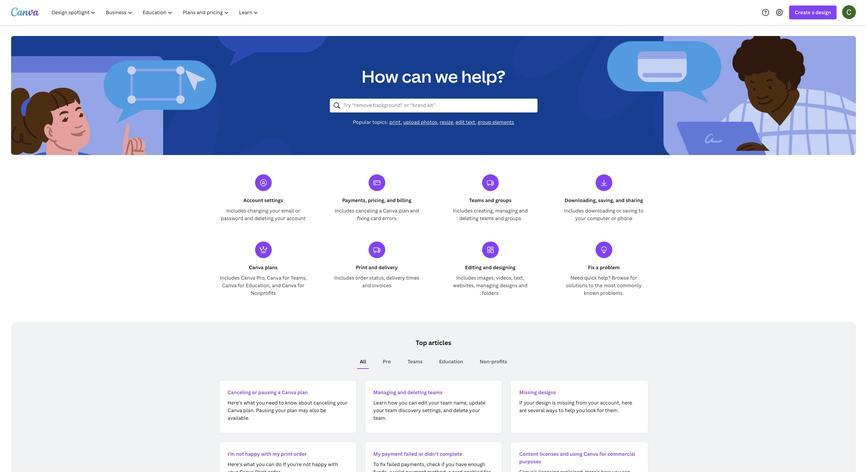 Task type: locate. For each thing, give the bounding box(es) containing it.
here's inside here's what you can do if you're not happy with your canva print order.
[[228, 461, 243, 468]]

top
[[416, 339, 427, 347]]

you up discovery
[[399, 400, 408, 406]]

1 horizontal spatial design
[[816, 9, 832, 16]]

includes inside includes canceling a canva plan and fixing card errors
[[335, 207, 355, 214]]

1 vertical spatial managing
[[476, 282, 499, 289]]

downloading, saving, and sharing
[[565, 197, 643, 204]]

delivery inside 'includes order status, delivery times and invoices'
[[386, 275, 405, 281]]

2 what from the top
[[244, 461, 255, 468]]

print inside here's what you can do if you're not happy with your canva print order.
[[255, 469, 267, 472]]

0 vertical spatial happy
[[245, 451, 260, 458]]

includes
[[226, 207, 246, 214], [335, 207, 355, 214], [453, 207, 473, 214], [564, 207, 584, 214], [220, 275, 240, 281], [335, 275, 354, 281], [457, 275, 476, 281]]

1 vertical spatial with
[[328, 461, 338, 468]]

order left status,
[[356, 275, 368, 281]]

print link
[[390, 119, 401, 125]]

what inside "here's what you need to know about canceling your canva plan. pausing your plan may also be available."
[[244, 400, 255, 406]]

plan down know on the left bottom of the page
[[287, 407, 298, 414]]

canceling inside "here's what you need to know about canceling your canva plan. pausing your plan may also be available."
[[314, 400, 336, 406]]

0 horizontal spatial card
[[371, 215, 381, 222]]

you inside "here's what you need to know about canceling your canva plan. pausing your plan may also be available."
[[256, 400, 265, 406]]

or up phone
[[617, 207, 622, 214]]

to right saving
[[639, 207, 644, 214]]

0 horizontal spatial failed
[[387, 461, 400, 468]]

card inside includes canceling a canva plan and fixing card errors
[[371, 215, 381, 222]]

includes inside includes downloading or saving to your computer or phone
[[564, 207, 584, 214]]

help? inside the need quick help? browse for solutions to the most commonly known problems.
[[598, 275, 611, 281]]

delivery up status,
[[379, 264, 398, 271]]

1 vertical spatial design
[[536, 400, 551, 406]]

1 horizontal spatial deleting
[[408, 389, 427, 396]]

settings,
[[423, 407, 442, 414]]

delete
[[454, 407, 468, 414]]

design inside dropdown button
[[816, 9, 832, 16]]

you down complete
[[446, 461, 455, 468]]

1 horizontal spatial help?
[[598, 275, 611, 281]]

card down have
[[452, 469, 463, 472]]

1 horizontal spatial canceling
[[356, 207, 378, 214]]

0 horizontal spatial with
[[261, 451, 272, 458]]

team left name,
[[441, 400, 453, 406]]

for right look
[[598, 407, 604, 414]]

includes downloading or saving to your computer or phone
[[564, 207, 644, 222]]

to inside includes downloading or saving to your computer or phone
[[639, 207, 644, 214]]

1 vertical spatial teams
[[408, 358, 423, 365]]

1 vertical spatial help?
[[598, 275, 611, 281]]

, left the 'group'
[[475, 119, 477, 125]]

sharing
[[626, 197, 643, 204]]

a down payments, pricing, and billing
[[379, 207, 382, 214]]

fixing
[[357, 215, 370, 222]]

for up commonly
[[631, 275, 637, 281]]

you for with
[[256, 461, 265, 468]]

what for canva
[[244, 461, 255, 468]]

0 vertical spatial print
[[356, 264, 368, 271]]

not inside here's what you can do if you're not happy with your canva print order.
[[303, 461, 311, 468]]

1 vertical spatial happy
[[312, 461, 327, 468]]

1 vertical spatial groups
[[505, 215, 522, 222]]

what down "i'm not happy with my print order"
[[244, 461, 255, 468]]

happy right you're
[[312, 461, 327, 468]]

2 here's from the top
[[228, 461, 243, 468]]

can for managing and deleting teams
[[409, 400, 417, 406]]

groups up includes creating, managing and deleting teams and groups
[[496, 197, 512, 204]]

payment up fix
[[382, 451, 403, 458]]

teams for teams and groups
[[469, 197, 484, 204]]

includes up password at left
[[226, 207, 246, 214]]

canva right using
[[584, 451, 599, 458]]

popular topics: print , upload photos , resize , edit text , group elements
[[353, 119, 514, 125]]

1 horizontal spatial payment
[[406, 469, 427, 472]]

or inside includes changing your email or password and deleting your account
[[295, 207, 300, 214]]

1 what from the top
[[244, 400, 255, 406]]

team down how
[[386, 407, 397, 414]]

design inside if your design is missing from your account, here are several ways to help you look for them.
[[536, 400, 551, 406]]

1 vertical spatial can
[[409, 400, 417, 406]]

christina overa image
[[843, 5, 857, 19]]

edit left text
[[456, 119, 465, 125]]

quick
[[585, 275, 597, 281]]

order up you're
[[294, 451, 307, 458]]

includes down 'downloading,'
[[564, 207, 584, 214]]

0 horizontal spatial happy
[[245, 451, 260, 458]]

order
[[356, 275, 368, 281], [294, 451, 307, 458]]

includes left creating,
[[453, 207, 473, 214]]

1 horizontal spatial order
[[356, 275, 368, 281]]

need quick help? browse for solutions to the most commonly known problems.
[[566, 275, 642, 296]]

1 horizontal spatial happy
[[312, 461, 327, 468]]

0 horizontal spatial if
[[283, 461, 286, 468]]

1 horizontal spatial not
[[303, 461, 311, 468]]

can left we
[[402, 65, 432, 87]]

, left "edit text" link
[[453, 119, 455, 125]]

and inside learn how you can edit your team name, update your team discovery settings, and delete your team.
[[444, 407, 452, 414]]

0 vertical spatial here's
[[228, 400, 243, 406]]

includes for changing
[[226, 207, 246, 214]]

1 vertical spatial plan
[[298, 389, 308, 396]]

here's what you can do if you're not happy with your canva print order.
[[228, 461, 338, 472]]

includes left pro,
[[220, 275, 240, 281]]

create a design
[[795, 9, 832, 16]]

can inside learn how you can edit your team name, update your team discovery settings, and delete your team.
[[409, 400, 417, 406]]

teams down creating,
[[480, 215, 494, 222]]

0 horizontal spatial teams
[[408, 358, 423, 365]]

top articles
[[416, 339, 452, 347]]

commonly
[[617, 282, 642, 289]]

failed inside to fix failed payments, check if you have enough funds, a valid payment method, a card enabled fo
[[387, 461, 400, 468]]

1 vertical spatial print
[[255, 469, 267, 472]]

not right i'm
[[236, 451, 244, 458]]

0 horizontal spatial print
[[255, 469, 267, 472]]

canceling up the be
[[314, 400, 336, 406]]

non-profits
[[480, 358, 507, 365]]

0 horizontal spatial teams
[[428, 389, 443, 396]]

0 vertical spatial managing
[[496, 207, 518, 214]]

2 if from the left
[[442, 461, 445, 468]]

to left the
[[589, 282, 594, 289]]

teams up creating,
[[469, 197, 484, 204]]

deleting up discovery
[[408, 389, 427, 396]]

1 horizontal spatial print
[[390, 119, 401, 125]]

you for your
[[399, 400, 408, 406]]

print
[[356, 264, 368, 271], [255, 469, 267, 472]]

0 vertical spatial can
[[402, 65, 432, 87]]

canceling
[[356, 207, 378, 214], [314, 400, 336, 406]]

0 horizontal spatial canceling
[[314, 400, 336, 406]]

1 if from the left
[[283, 461, 286, 468]]

enabled
[[464, 469, 483, 472]]

includes for images,
[[457, 275, 476, 281]]

managing inside includes images, videos, text, websites, managing designs and folders
[[476, 282, 499, 289]]

1 vertical spatial designs
[[539, 389, 556, 396]]

canva plans
[[249, 264, 278, 271]]

payment inside to fix failed payments, check if you have enough funds, a valid payment method, a card enabled fo
[[406, 469, 427, 472]]

what up plan.
[[244, 400, 255, 406]]

designs down videos,
[[500, 282, 518, 289]]

them.
[[606, 407, 619, 414]]

groups inside includes creating, managing and deleting teams and groups
[[505, 215, 522, 222]]

0 horizontal spatial team
[[386, 407, 397, 414]]

0 vertical spatial edit
[[456, 119, 465, 125]]

canva up education,
[[241, 275, 256, 281]]

canva up know on the left bottom of the page
[[282, 389, 296, 396]]

includes inside includes creating, managing and deleting teams and groups
[[453, 207, 473, 214]]

print right topics:
[[390, 119, 401, 125]]

teams up "settings,"
[[428, 389, 443, 396]]

the
[[595, 282, 603, 289]]

and inside includes canceling a canva plan and fixing card errors
[[410, 207, 419, 214]]

2 vertical spatial plan
[[287, 407, 298, 414]]

plan down billing on the top left of the page
[[399, 207, 409, 214]]

0 vertical spatial groups
[[496, 197, 512, 204]]

delivery
[[379, 264, 398, 271], [386, 275, 405, 281]]

0 vertical spatial what
[[244, 400, 255, 406]]

0 vertical spatial help?
[[462, 65, 506, 87]]

here's for your
[[228, 461, 243, 468]]

what inside here's what you can do if you're not happy with your canva print order.
[[244, 461, 255, 468]]

look
[[586, 407, 596, 414]]

0 horizontal spatial not
[[236, 451, 244, 458]]

managing down the images,
[[476, 282, 499, 289]]

1 horizontal spatial failed
[[404, 451, 418, 458]]

or up the account
[[295, 207, 300, 214]]

1 vertical spatial delivery
[[386, 275, 405, 281]]

includes up websites,
[[457, 275, 476, 281]]

if up the method,
[[442, 461, 445, 468]]

0 vertical spatial teams
[[469, 197, 484, 204]]

1 horizontal spatial teams
[[480, 215, 494, 222]]

1 vertical spatial teams
[[428, 389, 443, 396]]

0 vertical spatial canceling
[[356, 207, 378, 214]]

canva left education,
[[222, 282, 237, 289]]

if inside here's what you can do if you're not happy with your canva print order.
[[283, 461, 286, 468]]

design up several
[[536, 400, 551, 406]]

here's inside "here's what you need to know about canceling your canva plan. pausing your plan may also be available."
[[228, 400, 243, 406]]

all button
[[357, 355, 369, 369]]

1 vertical spatial failed
[[387, 461, 400, 468]]

2 vertical spatial can
[[266, 461, 275, 468]]

can up order.
[[266, 461, 275, 468]]

here's down "canceling"
[[228, 400, 243, 406]]

teams down top
[[408, 358, 423, 365]]

includes images, videos, text, websites, managing designs and folders
[[453, 275, 528, 296]]

0 vertical spatial plan
[[399, 207, 409, 214]]

1 vertical spatial not
[[303, 461, 311, 468]]

a left valid
[[389, 469, 392, 472]]

1 here's from the top
[[228, 400, 243, 406]]

and inside content licenses and using canva for commercial purposes
[[560, 451, 569, 458]]

for left education,
[[238, 282, 245, 289]]

0 horizontal spatial payment
[[382, 451, 403, 458]]

canva down teams,
[[282, 282, 297, 289]]

ways
[[546, 407, 558, 414]]

0 horizontal spatial designs
[[500, 282, 518, 289]]

to
[[374, 461, 379, 468]]

several
[[528, 407, 545, 414]]

a right the method,
[[449, 469, 451, 472]]

delivery up invoices
[[386, 275, 405, 281]]

account
[[244, 197, 263, 204]]

0 vertical spatial designs
[[500, 282, 518, 289]]

you up 'pausing'
[[256, 400, 265, 406]]

do
[[276, 461, 282, 468]]

, left upload
[[401, 119, 402, 125]]

help?
[[462, 65, 506, 87], [598, 275, 611, 281]]

fix
[[588, 264, 595, 271]]

deleting down creating,
[[460, 215, 479, 222]]

my
[[273, 451, 280, 458]]

failed for payment
[[404, 451, 418, 458]]

print up 'includes order status, delivery times and invoices' on the bottom left of the page
[[356, 264, 368, 271]]

you
[[256, 400, 265, 406], [399, 400, 408, 406], [577, 407, 585, 414], [256, 461, 265, 468], [446, 461, 455, 468]]

funds,
[[374, 469, 388, 472]]

elements
[[493, 119, 514, 125]]

0 vertical spatial card
[[371, 215, 381, 222]]

0 horizontal spatial print
[[281, 451, 293, 458]]

group elements link
[[478, 119, 514, 125]]

can for i'm not happy with my print order
[[266, 461, 275, 468]]

failed up valid
[[387, 461, 400, 468]]

you down "i'm not happy with my print order"
[[256, 461, 265, 468]]

canceling up fixing
[[356, 207, 378, 214]]

2 horizontal spatial deleting
[[460, 215, 479, 222]]

account,
[[600, 400, 621, 406]]

1 vertical spatial edit
[[419, 400, 428, 406]]

print right my
[[281, 451, 293, 458]]

includes inside includes changing your email or password and deleting your account
[[226, 207, 246, 214]]

card right fixing
[[371, 215, 381, 222]]

to left 'help'
[[559, 407, 564, 414]]

plan up "about"
[[298, 389, 308, 396]]

how
[[362, 65, 399, 87]]

may
[[299, 407, 309, 414]]

valid
[[393, 469, 405, 472]]

canva up errors
[[383, 207, 398, 214]]

for inside if your design is missing from your account, here are several ways to help you look for them.
[[598, 407, 604, 414]]

downloading
[[586, 207, 616, 214]]

to inside the need quick help? browse for solutions to the most commonly known problems.
[[589, 282, 594, 289]]

canceling inside includes canceling a canva plan and fixing card errors
[[356, 207, 378, 214]]

includes down payments,
[[335, 207, 355, 214]]

known
[[584, 290, 600, 296]]

if for check
[[442, 461, 445, 468]]

you inside here's what you can do if you're not happy with your canva print order.
[[256, 461, 265, 468]]

1 horizontal spatial if
[[442, 461, 445, 468]]

includes inside 'includes order status, delivery times and invoices'
[[335, 275, 354, 281]]

includes for downloading
[[564, 207, 584, 214]]

0 vertical spatial with
[[261, 451, 272, 458]]

teams inside button
[[408, 358, 423, 365]]

1 vertical spatial here's
[[228, 461, 243, 468]]

0 horizontal spatial order
[[294, 451, 307, 458]]

you're
[[287, 461, 302, 468]]

0 vertical spatial delivery
[[379, 264, 398, 271]]

includes left status,
[[335, 275, 354, 281]]

to right need
[[279, 400, 284, 406]]

computer
[[588, 215, 610, 222]]

design for a
[[816, 9, 832, 16]]

canva down "i'm not happy with my print order"
[[240, 469, 254, 472]]

0 horizontal spatial edit
[[419, 400, 428, 406]]

you inside to fix failed payments, check if you have enough funds, a valid payment method, a card enabled fo
[[446, 461, 455, 468]]

1 vertical spatial what
[[244, 461, 255, 468]]

canva up available. at the bottom of the page
[[228, 407, 242, 414]]

here's down i'm
[[228, 461, 243, 468]]

managing down teams and groups
[[496, 207, 518, 214]]

saving
[[623, 207, 638, 214]]

0 vertical spatial failed
[[404, 451, 418, 458]]

payments,
[[342, 197, 367, 204]]

help
[[565, 407, 575, 414]]

for left teams,
[[283, 275, 290, 281]]

discovery
[[399, 407, 421, 414]]

1 vertical spatial payment
[[406, 469, 427, 472]]

print left order.
[[255, 469, 267, 472]]

deleting down "changing"
[[255, 215, 274, 222]]

can inside here's what you can do if you're not happy with your canva print order.
[[266, 461, 275, 468]]

0 horizontal spatial design
[[536, 400, 551, 406]]

1 vertical spatial team
[[386, 407, 397, 414]]

can up discovery
[[409, 400, 417, 406]]

if for do
[[283, 461, 286, 468]]

failed up payments,
[[404, 451, 418, 458]]

design right create
[[816, 9, 832, 16]]

includes inside includes images, videos, text, websites, managing designs and folders
[[457, 275, 476, 281]]

not right you're
[[303, 461, 311, 468]]

happy right i'm
[[245, 451, 260, 458]]

and
[[387, 197, 396, 204], [486, 197, 494, 204], [616, 197, 625, 204], [410, 207, 419, 214], [519, 207, 528, 214], [245, 215, 253, 222], [495, 215, 504, 222], [369, 264, 378, 271], [483, 264, 492, 271], [272, 282, 281, 289], [362, 282, 371, 289], [519, 282, 528, 289], [398, 389, 407, 396], [444, 407, 452, 414], [560, 451, 569, 458]]

if inside to fix failed payments, check if you have enough funds, a valid payment method, a card enabled fo
[[442, 461, 445, 468]]

update
[[469, 400, 486, 406]]

method,
[[428, 469, 447, 472]]

you inside learn how you can edit your team name, update your team discovery settings, and delete your team.
[[399, 400, 408, 406]]

from
[[576, 400, 587, 406]]

we
[[435, 65, 458, 87]]

Try "remove background" or "brand kit" search field
[[344, 99, 533, 112]]

a right create
[[812, 9, 815, 16]]

0 vertical spatial teams
[[480, 215, 494, 222]]

status,
[[370, 275, 385, 281]]

0 horizontal spatial deleting
[[255, 215, 274, 222]]

designs up is
[[539, 389, 556, 396]]

edit up "settings,"
[[419, 400, 428, 406]]

and inside includes canva pro, canva for teams, canva for education, and canva for nonprofits
[[272, 282, 281, 289]]

email
[[282, 207, 294, 214]]

0 vertical spatial order
[[356, 275, 368, 281]]

1 vertical spatial card
[[452, 469, 463, 472]]

edit inside learn how you can edit your team name, update your team discovery settings, and delete your team.
[[419, 400, 428, 406]]

payment down payments,
[[406, 469, 427, 472]]

0 vertical spatial design
[[816, 9, 832, 16]]

or
[[295, 207, 300, 214], [617, 207, 622, 214], [612, 215, 617, 222], [252, 389, 257, 396], [419, 451, 424, 458]]

0 vertical spatial not
[[236, 451, 244, 458]]

for down teams,
[[298, 282, 305, 289]]

here
[[622, 400, 633, 406]]

teams
[[469, 197, 484, 204], [408, 358, 423, 365]]

here's what you need to know about canceling your canva plan. pausing your plan may also be available.
[[228, 400, 348, 422]]

1 horizontal spatial teams
[[469, 197, 484, 204]]

group
[[478, 119, 492, 125]]

are
[[520, 407, 527, 414]]

groups down teams and groups
[[505, 215, 522, 222]]

if right do
[[283, 461, 286, 468]]

you down from
[[577, 407, 585, 414]]

how can we help?
[[362, 65, 506, 87]]

canva inside includes canceling a canva plan and fixing card errors
[[383, 207, 398, 214]]

profits
[[492, 358, 507, 365]]

card
[[371, 215, 381, 222], [452, 469, 463, 472]]

, left resize
[[437, 119, 439, 125]]

includes inside includes canva pro, canva for teams, canva for education, and canva for nonprofits
[[220, 275, 240, 281]]

1 vertical spatial order
[[294, 451, 307, 458]]

for inside the need quick help? browse for solutions to the most commonly known problems.
[[631, 275, 637, 281]]

1 vertical spatial canceling
[[314, 400, 336, 406]]

1 horizontal spatial team
[[441, 400, 453, 406]]

1 horizontal spatial card
[[452, 469, 463, 472]]

print and delivery
[[356, 264, 398, 271]]

1 horizontal spatial with
[[328, 461, 338, 468]]

designs
[[500, 282, 518, 289], [539, 389, 556, 396]]

or left the pausing
[[252, 389, 257, 396]]

for left commercial on the bottom of the page
[[600, 451, 607, 458]]



Task type: describe. For each thing, give the bounding box(es) containing it.
plan inside "here's what you need to know about canceling your canva plan. pausing your plan may also be available."
[[287, 407, 298, 414]]

purposes
[[520, 459, 542, 465]]

plan.
[[243, 407, 255, 414]]

includes for canceling
[[335, 207, 355, 214]]

1 horizontal spatial print
[[356, 264, 368, 271]]

complete
[[440, 451, 463, 458]]

1 horizontal spatial designs
[[539, 389, 556, 396]]

1 horizontal spatial edit
[[456, 119, 465, 125]]

design for your
[[536, 400, 551, 406]]

top level navigation element
[[47, 6, 264, 19]]

includes for canva
[[220, 275, 240, 281]]

a right the pausing
[[278, 389, 281, 396]]

3 , from the left
[[453, 119, 455, 125]]

enough
[[468, 461, 486, 468]]

0 vertical spatial payment
[[382, 451, 403, 458]]

my payment failed or didn't complete
[[374, 451, 463, 458]]

designs inside includes images, videos, text, websites, managing designs and folders
[[500, 282, 518, 289]]

i'm
[[228, 451, 235, 458]]

if your design is missing from your account, here are several ways to help you look for them.
[[520, 400, 633, 414]]

missing designs
[[520, 389, 556, 396]]

upload photos link
[[404, 119, 437, 125]]

includes order status, delivery times and invoices
[[335, 275, 420, 289]]

topics:
[[373, 119, 388, 125]]

or left didn't
[[419, 451, 424, 458]]

1 vertical spatial print
[[281, 451, 293, 458]]

canva inside content licenses and using canva for commercial purposes
[[584, 451, 599, 458]]

to inside "here's what you need to know about canceling your canva plan. pausing your plan may also be available."
[[279, 400, 284, 406]]

need
[[571, 275, 583, 281]]

pro button
[[380, 355, 394, 369]]

learn
[[374, 400, 387, 406]]

designing
[[493, 264, 516, 271]]

billing
[[397, 197, 412, 204]]

order.
[[268, 469, 281, 472]]

here's for plan.
[[228, 400, 243, 406]]

managing
[[374, 389, 396, 396]]

missing
[[557, 400, 575, 406]]

your inside here's what you can do if you're not happy with your canva print order.
[[228, 469, 238, 472]]

non-profits button
[[477, 355, 510, 369]]

you inside if your design is missing from your account, here are several ways to help you look for them.
[[577, 407, 585, 414]]

canva inside "here's what you need to know about canceling your canva plan. pausing your plan may also be available."
[[228, 407, 242, 414]]

a inside includes canceling a canva plan and fixing card errors
[[379, 207, 382, 214]]

editing and designing
[[465, 264, 516, 271]]

education,
[[246, 282, 271, 289]]

education
[[439, 358, 463, 365]]

problem
[[600, 264, 620, 271]]

canva inside here's what you can do if you're not happy with your canva print order.
[[240, 469, 254, 472]]

account
[[287, 215, 306, 222]]

images,
[[478, 275, 495, 281]]

photos
[[421, 119, 437, 125]]

card inside to fix failed payments, check if you have enough funds, a valid payment method, a card enabled fo
[[452, 469, 463, 472]]

teams button
[[405, 355, 426, 369]]

if
[[520, 400, 523, 406]]

includes for order
[[335, 275, 354, 281]]

problems.
[[601, 290, 624, 296]]

to inside if your design is missing from your account, here are several ways to help you look for them.
[[559, 407, 564, 414]]

with inside here's what you can do if you're not happy with your canva print order.
[[328, 461, 338, 468]]

managing inside includes creating, managing and deleting teams and groups
[[496, 207, 518, 214]]

phone
[[618, 215, 633, 222]]

and inside includes images, videos, text, websites, managing designs and folders
[[519, 282, 528, 289]]

saving,
[[599, 197, 615, 204]]

deleting inside includes creating, managing and deleting teams and groups
[[460, 215, 479, 222]]

teams and groups
[[469, 197, 512, 204]]

0 horizontal spatial help?
[[462, 65, 506, 87]]

and inside 'includes order status, delivery times and invoices'
[[362, 282, 371, 289]]

teams inside includes creating, managing and deleting teams and groups
[[480, 215, 494, 222]]

be
[[320, 407, 326, 414]]

popular
[[353, 119, 371, 125]]

failed for fix
[[387, 461, 400, 468]]

a right 'fix'
[[596, 264, 599, 271]]

order inside 'includes order status, delivery times and invoices'
[[356, 275, 368, 281]]

education button
[[437, 355, 466, 369]]

you for canva
[[256, 400, 265, 406]]

canva down plans
[[267, 275, 282, 281]]

edit text link
[[456, 119, 475, 125]]

didn't
[[425, 451, 439, 458]]

solutions
[[566, 282, 588, 289]]

happy inside here's what you can do if you're not happy with your canva print order.
[[312, 461, 327, 468]]

upload
[[404, 119, 420, 125]]

team.
[[374, 415, 387, 422]]

4 , from the left
[[475, 119, 477, 125]]

available.
[[228, 415, 250, 422]]

to fix failed payments, check if you have enough funds, a valid payment method, a card enabled fo
[[374, 461, 491, 472]]

includes for creating,
[[453, 207, 473, 214]]

downloading,
[[565, 197, 597, 204]]

deleting inside includes changing your email or password and deleting your account
[[255, 215, 274, 222]]

pricing,
[[368, 197, 386, 204]]

create a design button
[[790, 6, 837, 19]]

plan inside includes canceling a canva plan and fixing card errors
[[399, 207, 409, 214]]

articles
[[429, 339, 452, 347]]

most
[[604, 282, 616, 289]]

my
[[374, 451, 381, 458]]

your inside includes downloading or saving to your computer or phone
[[576, 215, 586, 222]]

canva up pro,
[[249, 264, 264, 271]]

settings
[[264, 197, 283, 204]]

content licenses and using canva for commercial purposes
[[520, 451, 636, 465]]

includes creating, managing and deleting teams and groups
[[453, 207, 528, 222]]

text,
[[514, 275, 525, 281]]

is
[[552, 400, 556, 406]]

plans
[[265, 264, 278, 271]]

missing
[[520, 389, 537, 396]]

commercial
[[608, 451, 636, 458]]

payments, pricing, and billing
[[342, 197, 412, 204]]

for inside content licenses and using canva for commercial purposes
[[600, 451, 607, 458]]

managing and deleting teams
[[374, 389, 443, 396]]

and inside includes changing your email or password and deleting your account
[[245, 215, 253, 222]]

content
[[520, 451, 539, 458]]

payments,
[[401, 461, 426, 468]]

2 , from the left
[[437, 119, 439, 125]]

teams,
[[291, 275, 307, 281]]

teams for teams
[[408, 358, 423, 365]]

non-
[[480, 358, 492, 365]]

create
[[795, 9, 811, 16]]

a inside dropdown button
[[812, 9, 815, 16]]

0 vertical spatial team
[[441, 400, 453, 406]]

or left phone
[[612, 215, 617, 222]]

1 , from the left
[[401, 119, 402, 125]]

what for pausing
[[244, 400, 255, 406]]

learn how you can edit your team name, update your team discovery settings, and delete your team.
[[374, 400, 486, 422]]

pausing
[[256, 407, 274, 414]]

browse
[[612, 275, 629, 281]]

content licenses and using canva for commercial purposes link
[[511, 442, 649, 472]]

canceling
[[228, 389, 251, 396]]

includes canva pro, canva for teams, canva for education, and canva for nonprofits
[[220, 275, 307, 296]]

0 vertical spatial print
[[390, 119, 401, 125]]

resize
[[440, 119, 453, 125]]



Task type: vqa. For each thing, say whether or not it's contained in the screenshot.
2nd The Instagram Story IMAGE from left
no



